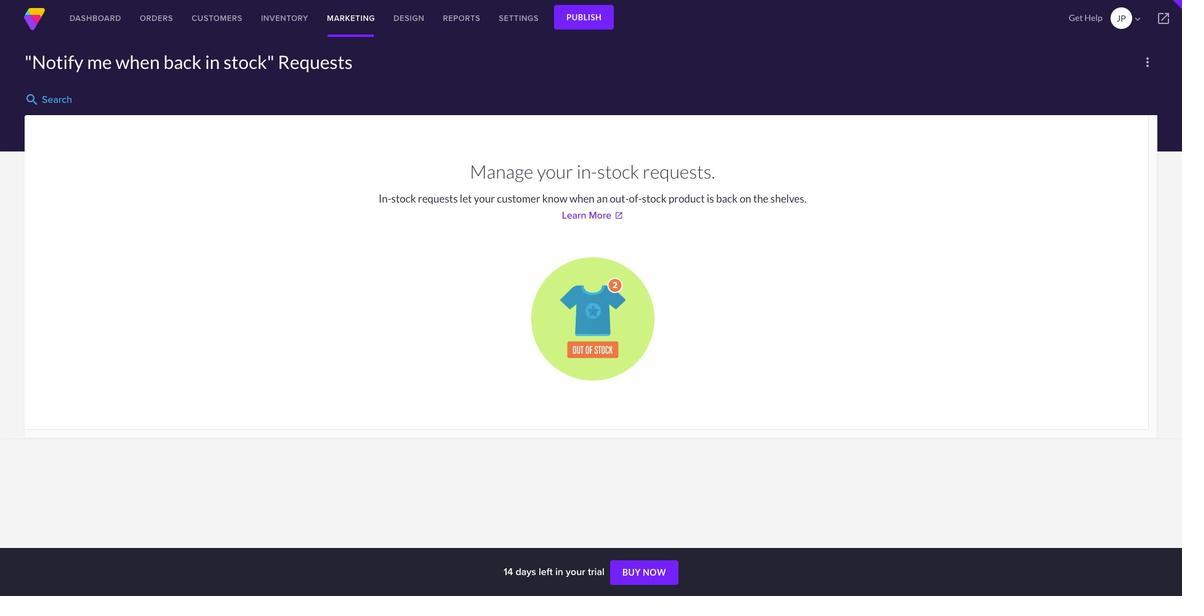 Task type: vqa. For each thing, say whether or not it's contained in the screenshot.
middle the stock
yes



Task type: locate. For each thing, give the bounding box(es) containing it.
in-stock requests let your customer know when an out-of-stock product is back on the shelves. learn more
[[379, 192, 807, 222]]

 link
[[1146, 0, 1183, 37]]

me
[[87, 51, 112, 73]]

oops! you don't have any in-stock requests yet image
[[531, 258, 655, 381]]

get
[[1069, 12, 1084, 23]]

when inside in-stock requests let your customer know when an out-of-stock product is back on the shelves. learn more
[[570, 192, 595, 205]]

1 horizontal spatial in
[[556, 565, 564, 579]]

customers
[[192, 12, 243, 24]]


[[1133, 14, 1144, 25]]

search
[[25, 92, 39, 107]]

let
[[460, 192, 472, 205]]

stock
[[598, 160, 640, 182], [392, 192, 416, 205], [642, 192, 667, 205]]

2 vertical spatial your
[[566, 565, 586, 579]]

0 vertical spatial back
[[163, 51, 202, 73]]

your left trial
[[566, 565, 586, 579]]

in left stock"
[[205, 51, 220, 73]]

1 horizontal spatial back
[[717, 192, 738, 205]]

back inside in-stock requests let your customer know when an out-of-stock product is back on the shelves. learn more
[[717, 192, 738, 205]]

2 horizontal spatial stock
[[642, 192, 667, 205]]

0 vertical spatial your
[[537, 160, 574, 182]]

your for trial
[[566, 565, 586, 579]]

search
[[42, 93, 72, 107]]

back down orders
[[163, 51, 202, 73]]

publish button
[[554, 5, 614, 30]]

in right left
[[556, 565, 564, 579]]

back
[[163, 51, 202, 73], [717, 192, 738, 205]]

1 vertical spatial back
[[717, 192, 738, 205]]

in
[[205, 51, 220, 73], [556, 565, 564, 579]]

product
[[669, 192, 705, 205]]

1 horizontal spatial when
[[570, 192, 595, 205]]

when right me
[[116, 51, 160, 73]]

back right is
[[717, 192, 738, 205]]

"notify
[[25, 51, 84, 73]]

buy now
[[623, 567, 667, 578]]

your up know
[[537, 160, 574, 182]]

stock left requests on the left top
[[392, 192, 416, 205]]

0 horizontal spatial back
[[163, 51, 202, 73]]


[[1157, 11, 1172, 26]]

stock up out-
[[598, 160, 640, 182]]

inventory
[[261, 12, 309, 24]]

0 horizontal spatial in
[[205, 51, 220, 73]]

your right let
[[474, 192, 495, 205]]

days
[[516, 565, 537, 579]]

1 vertical spatial in
[[556, 565, 564, 579]]

customer
[[497, 192, 541, 205]]

shelves.
[[771, 192, 807, 205]]

in-
[[577, 160, 598, 182]]

an
[[597, 192, 608, 205]]

when up "learn"
[[570, 192, 595, 205]]

1 vertical spatial when
[[570, 192, 595, 205]]

your
[[537, 160, 574, 182], [474, 192, 495, 205], [566, 565, 586, 579]]

your inside in-stock requests let your customer know when an out-of-stock product is back on the shelves. learn more
[[474, 192, 495, 205]]

your for customer
[[474, 192, 495, 205]]

stock left product
[[642, 192, 667, 205]]

1 vertical spatial your
[[474, 192, 495, 205]]

more_vert button
[[1138, 52, 1158, 72]]

when
[[116, 51, 160, 73], [570, 192, 595, 205]]

0 vertical spatial in
[[205, 51, 220, 73]]

learn
[[562, 208, 587, 222]]

0 horizontal spatial when
[[116, 51, 160, 73]]

design
[[394, 12, 425, 24]]

0 vertical spatial when
[[116, 51, 160, 73]]



Task type: describe. For each thing, give the bounding box(es) containing it.
the
[[754, 192, 769, 205]]

dashboard
[[70, 12, 121, 24]]

0 horizontal spatial stock
[[392, 192, 416, 205]]

in-
[[379, 192, 392, 205]]

dashboard link
[[60, 0, 131, 37]]

left
[[539, 565, 553, 579]]

search search
[[25, 92, 72, 107]]

manage
[[470, 160, 534, 182]]

buy
[[623, 567, 641, 578]]

out-
[[610, 192, 629, 205]]

marketing
[[327, 12, 375, 24]]

14
[[504, 565, 513, 579]]

get help
[[1069, 12, 1103, 23]]

publish
[[567, 12, 602, 22]]

orders
[[140, 12, 173, 24]]

14 days left in your trial
[[504, 565, 607, 579]]

is
[[707, 192, 715, 205]]

of-
[[629, 192, 642, 205]]

1 horizontal spatial stock
[[598, 160, 640, 182]]

requests
[[278, 51, 353, 73]]

more_vert
[[1141, 55, 1156, 70]]

stock"
[[224, 51, 274, 73]]

on
[[740, 192, 752, 205]]

"notify me when back in stock" requests
[[25, 51, 353, 73]]

settings
[[499, 12, 539, 24]]

requests
[[418, 192, 458, 205]]

now
[[643, 567, 667, 578]]

manage your in-stock requests.
[[470, 160, 716, 182]]

learn more link
[[562, 208, 624, 222]]

buy now link
[[610, 561, 679, 585]]

jp
[[1118, 13, 1127, 23]]

know
[[543, 192, 568, 205]]

help
[[1085, 12, 1103, 23]]

trial
[[588, 565, 605, 579]]

more
[[589, 208, 612, 222]]

reports
[[443, 12, 481, 24]]

requests.
[[643, 160, 716, 182]]



